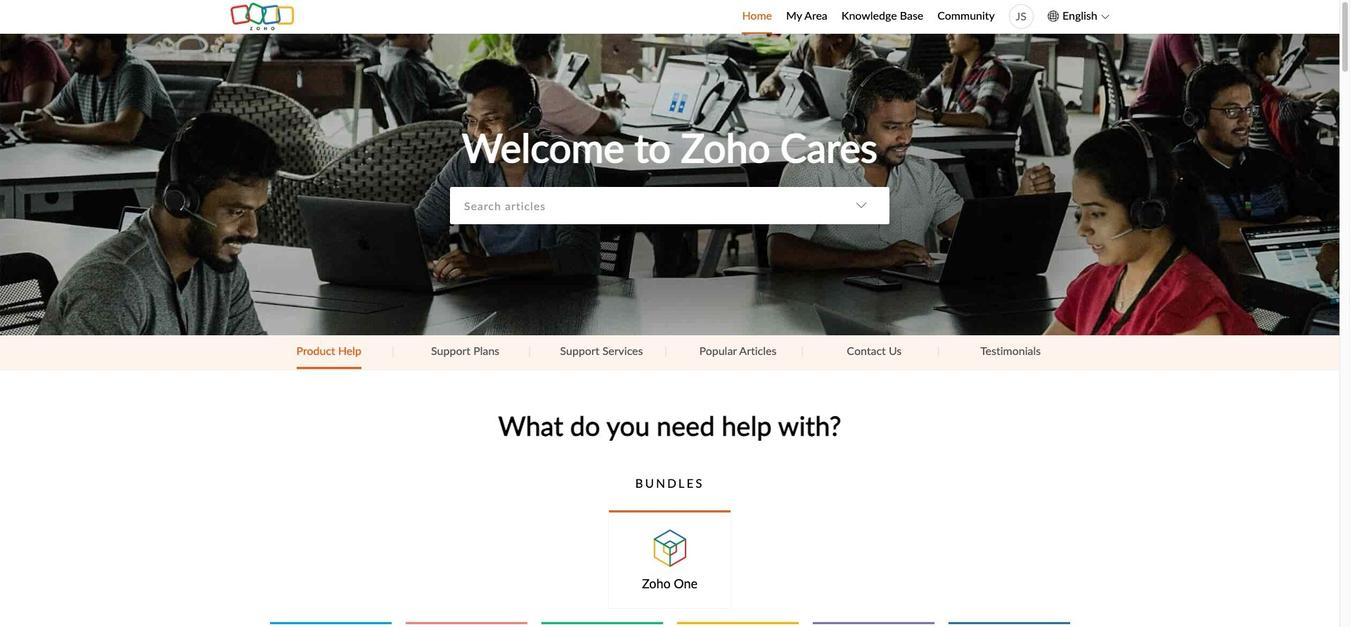Task type: describe. For each thing, give the bounding box(es) containing it.
Search articles field
[[450, 187, 834, 224]]

choose category element
[[834, 187, 890, 224]]



Task type: vqa. For each thing, say whether or not it's contained in the screenshot.
choose languages element
yes



Task type: locate. For each thing, give the bounding box(es) containing it.
choose languages element
[[1048, 7, 1110, 25]]

choose category image
[[856, 200, 867, 211]]



